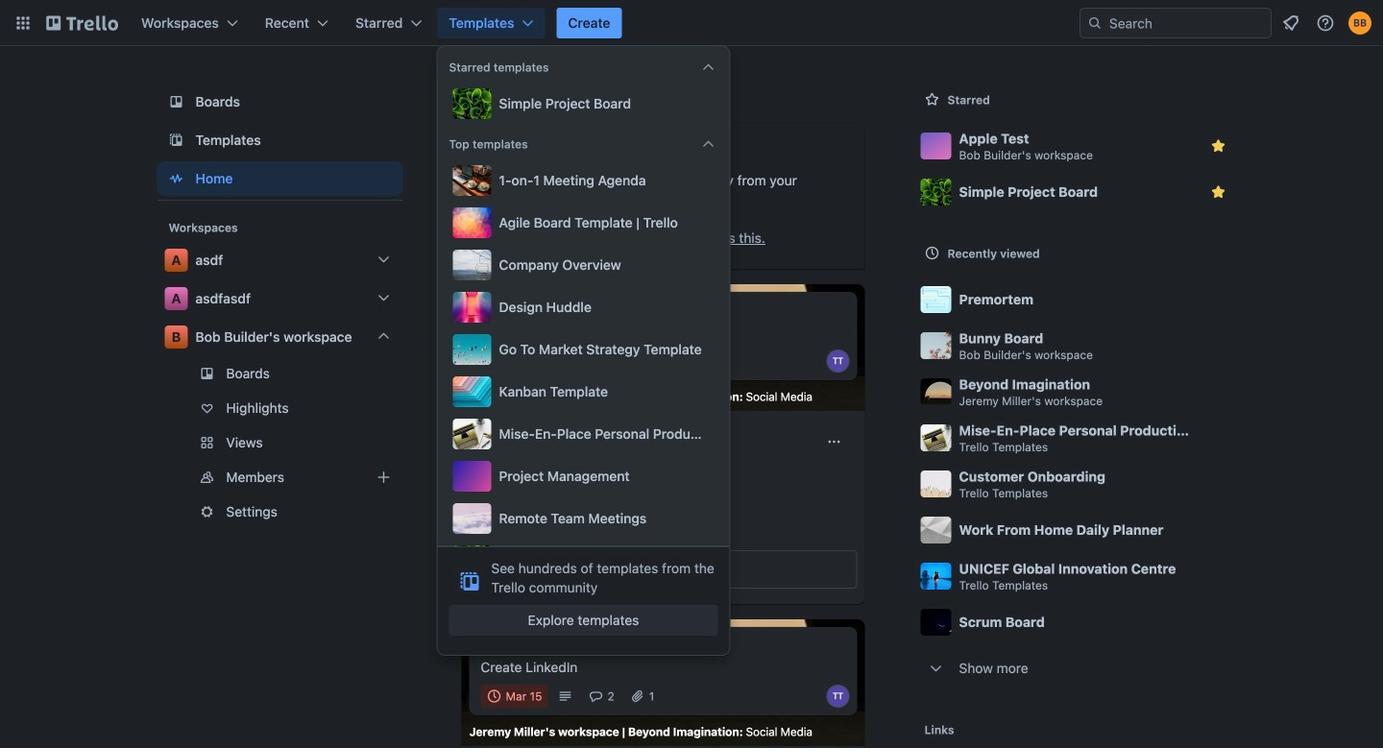 Task type: locate. For each thing, give the bounding box(es) containing it.
1 color: orange, title: none image from the top
[[538, 304, 592, 319]]

0 notifications image
[[1280, 12, 1303, 35]]

add image
[[372, 466, 395, 489]]

0 vertical spatial color: orange, title: none image
[[538, 304, 592, 319]]

back to home image
[[46, 8, 118, 38]]

bob builder (bobbuilder40) image
[[1349, 12, 1372, 35]]

click to unstar apple test. it will be removed from your starred list. image
[[1209, 136, 1228, 156]]

menu
[[449, 161, 718, 619]]

1 vertical spatial color: orange, title: none image
[[538, 639, 592, 654]]

open information menu image
[[1316, 13, 1335, 33]]

0 vertical spatial color: green, title: none image
[[481, 304, 535, 319]]

color: orange, title: none image
[[538, 304, 592, 319], [538, 639, 592, 654]]

color: green, title: none image
[[481, 304, 535, 319], [481, 639, 535, 654]]

board image
[[165, 90, 188, 113]]

search image
[[1088, 15, 1103, 31]]

2 color: orange, title: none image from the top
[[538, 639, 592, 654]]

1 vertical spatial color: green, title: none image
[[481, 639, 535, 654]]

color: orange, title: none image for 1st color: green, title: none image from the bottom
[[538, 639, 592, 654]]

collapse image
[[701, 60, 716, 75]]

collapse image
[[701, 136, 716, 152]]



Task type: describe. For each thing, give the bounding box(es) containing it.
primary element
[[0, 0, 1383, 46]]

Search field
[[1080, 8, 1272, 38]]

2 color: green, title: none image from the top
[[481, 639, 535, 654]]

home image
[[165, 167, 188, 190]]

1 color: green, title: none image from the top
[[481, 304, 535, 319]]

template board image
[[165, 129, 188, 152]]

color: orange, title: none image for first color: green, title: none image from the top of the page
[[538, 304, 592, 319]]

add reaction image
[[469, 512, 500, 535]]

click to unstar simple project board. it will be removed from your starred list. image
[[1209, 183, 1228, 202]]



Task type: vqa. For each thing, say whether or not it's contained in the screenshot.
Settings
no



